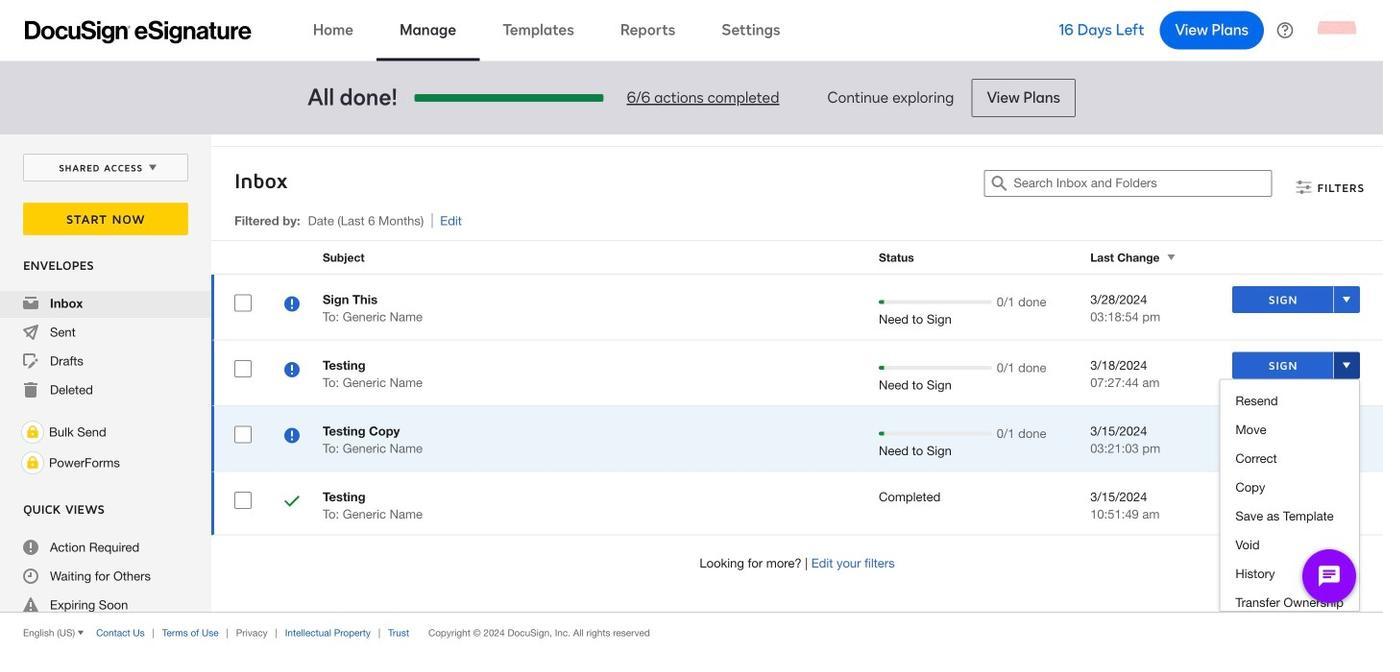 Task type: locate. For each thing, give the bounding box(es) containing it.
trash image
[[23, 382, 38, 398]]

lock image
[[21, 421, 44, 444]]

docusign esignature image
[[25, 21, 252, 44]]

Search Inbox and Folders text field
[[1014, 171, 1271, 196]]

0 vertical spatial need to sign image
[[284, 362, 300, 380]]

1 need to sign image from the top
[[284, 362, 300, 380]]

1 vertical spatial need to sign image
[[284, 428, 300, 446]]

lock image
[[21, 452, 44, 475]]

need to sign image up completed 'icon'
[[284, 428, 300, 446]]

alert image
[[23, 598, 38, 613]]

inbox image
[[23, 296, 38, 311]]

your uploaded profile image image
[[1318, 11, 1356, 49]]

completed image
[[284, 494, 300, 512]]

need to sign image
[[284, 362, 300, 380], [284, 428, 300, 446]]

need to sign image down need to sign icon
[[284, 362, 300, 380]]

menu
[[1220, 387, 1359, 653]]

need to sign image
[[284, 296, 300, 315]]



Task type: vqa. For each thing, say whether or not it's contained in the screenshot.
option group
no



Task type: describe. For each thing, give the bounding box(es) containing it.
clock image
[[23, 569, 38, 584]]

draft image
[[23, 354, 38, 369]]

2 need to sign image from the top
[[284, 428, 300, 446]]

action required image
[[23, 540, 38, 555]]

sent image
[[23, 325, 38, 340]]

secondary navigation region
[[0, 134, 1383, 653]]

more info region
[[0, 612, 1383, 653]]



